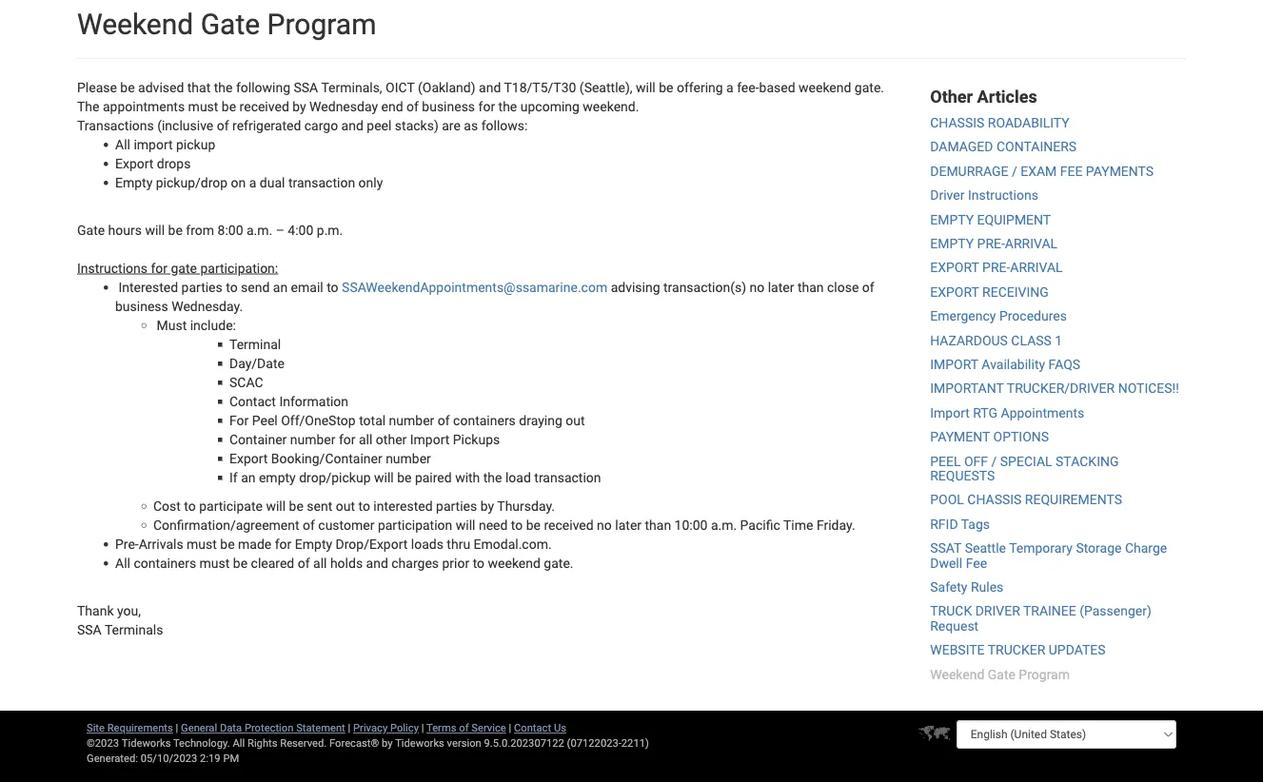 Task type: locate. For each thing, give the bounding box(es) containing it.
terminals,
[[321, 80, 382, 95]]

no inside cost to participate will be sent out to interested parties by thursday. confirmation/agreement of customer participation will need to be received no later than 10:00 a.m. pacific time friday. pre-arrivals must be made for empty drop/export loads thru emodal.com. all containers must be cleared of all holds and charges prior to weekend gate.
[[597, 518, 612, 533]]

program up terminals,
[[267, 7, 377, 41]]

0 vertical spatial ssa
[[294, 80, 318, 95]]

arrival down the equipment at the top of the page
[[1005, 236, 1058, 252]]

(inclusive
[[157, 118, 214, 133]]

later left 10:00
[[615, 518, 642, 533]]

containers inside cost to participate will be sent out to interested parties by thursday. confirmation/agreement of customer participation will need to be received no later than 10:00 a.m. pacific time friday. pre-arrivals must be made for empty drop/export loads thru emodal.com. all containers must be cleared of all holds and charges prior to weekend gate.
[[134, 556, 196, 571]]

| left general
[[176, 722, 178, 734]]

will up interested
[[374, 470, 394, 486]]

import inside other articles chassis roadability damaged containers demurrage / exam fee payments driver instructions empty equipment empty pre-arrival export pre-arrival export receiving emergency procedures hazardous class 1 import availability faqs important trucker/driver notices!! import rtg appointments payment options peel off / special stacking requests pool chassis requirements rfid tags ssat seattle temporary storage charge dwell fee safety rules truck driver trainee (passenger) request website trucker updates weekend gate program
[[931, 405, 970, 421]]

terminal
[[229, 337, 281, 352]]

1 vertical spatial export
[[229, 451, 268, 467]]

1 vertical spatial must
[[187, 537, 217, 552]]

export inside the please be advised that the following ssa terminals, oict (oakland) and t18/t5/t30 (seattle), will be offering a fee-based weekend gate. the appointments must be received by wednesday end of business for the upcoming weekend. transactions (inclusive of refrigerated cargo and peel stacks) are as follows: all import pickup export drops empty pickup/drop on a dual transaction only
[[115, 156, 154, 171]]

0 vertical spatial out
[[566, 413, 585, 429]]

hazardous class 1 link
[[931, 333, 1063, 348]]

request
[[931, 619, 979, 634]]

of up version
[[459, 722, 469, 734]]

pre- down empty equipment link at right top
[[978, 236, 1005, 252]]

1 horizontal spatial later
[[768, 279, 795, 295]]

to
[[226, 279, 238, 295], [327, 279, 339, 295], [184, 499, 196, 514], [358, 499, 370, 514], [511, 518, 523, 533], [473, 556, 485, 571]]

all left holds
[[313, 556, 327, 571]]

export down container
[[229, 451, 268, 467]]

gate. left other
[[855, 80, 885, 95]]

0 horizontal spatial gate
[[77, 222, 105, 238]]

empty down driver
[[931, 212, 974, 227]]

/ right 'off'
[[992, 454, 997, 469]]

0 vertical spatial the
[[214, 80, 233, 95]]

for up interested
[[151, 260, 168, 276]]

for inside advising transaction(s) no later than close of business wednesday. must include: terminal day/date scac contact information for peel off/onestop total number of containers draying out container number for all other import pickups export booking/container number if an empty drop/pickup will be paired with the load transaction
[[339, 432, 356, 448]]

0 vertical spatial chassis
[[931, 115, 985, 131]]

0 horizontal spatial a.m.
[[247, 222, 273, 238]]

0 horizontal spatial gate.
[[544, 556, 574, 571]]

1 horizontal spatial weekend
[[799, 80, 852, 95]]

received down following at the left of page
[[240, 99, 289, 114]]

1 horizontal spatial ssa
[[294, 80, 318, 95]]

0 horizontal spatial /
[[992, 454, 997, 469]]

no inside advising transaction(s) no later than close of business wednesday. must include: terminal day/date scac contact information for peel off/onestop total number of containers draying out container number for all other import pickups export booking/container number if an empty drop/pickup will be paired with the load transaction
[[750, 279, 765, 295]]

to down participation:
[[226, 279, 238, 295]]

gate up that
[[201, 7, 260, 41]]

by up cargo
[[293, 99, 306, 114]]

empty inside cost to participate will be sent out to interested parties by thursday. confirmation/agreement of customer participation will need to be received no later than 10:00 a.m. pacific time friday. pre-arrivals must be made for empty drop/export loads thru emodal.com. all containers must be cleared of all holds and charges prior to weekend gate.
[[295, 537, 332, 552]]

class
[[1012, 333, 1052, 348]]

by up need
[[481, 499, 494, 514]]

made
[[238, 537, 272, 552]]

0 vertical spatial /
[[1012, 163, 1018, 179]]

a.m. inside cost to participate will be sent out to interested parties by thursday. confirmation/agreement of customer participation will need to be received no later than 10:00 a.m. pacific time friday. pre-arrivals must be made for empty drop/export loads thru emodal.com. all containers must be cleared of all holds and charges prior to weekend gate.
[[711, 518, 737, 533]]

containers up pickups
[[453, 413, 516, 429]]

for up cleared on the bottom left of the page
[[275, 537, 292, 552]]

requirements
[[1025, 492, 1123, 508]]

all inside cost to participate will be sent out to interested parties by thursday. confirmation/agreement of customer participation will need to be received no later than 10:00 a.m. pacific time friday. pre-arrivals must be made for empty drop/export loads thru emodal.com. all containers must be cleared of all holds and charges prior to weekend gate.
[[115, 556, 130, 571]]

0 horizontal spatial received
[[240, 99, 289, 114]]

by inside the site requirements | general data protection statement | privacy policy | terms of service | contact us ©2023 tideworks technology. all rights reserved. forecast® by tideworks version 9.5.0.202307122 (07122023-2211) generated: 05/10/2023 2:19 pm
[[382, 737, 393, 750]]

empty down the import
[[115, 175, 153, 190]]

later
[[768, 279, 795, 295], [615, 518, 642, 533]]

import up payment
[[931, 405, 970, 421]]

all up pm on the left bottom of the page
[[233, 737, 245, 750]]

the up follows:
[[499, 99, 517, 114]]

gate. down emodal.com.
[[544, 556, 574, 571]]

transaction right "load"
[[535, 470, 601, 486]]

1 horizontal spatial containers
[[453, 413, 516, 429]]

1 horizontal spatial export
[[229, 451, 268, 467]]

parties down 'with'
[[436, 499, 477, 514]]

0 horizontal spatial instructions
[[77, 260, 148, 276]]

1 horizontal spatial and
[[366, 556, 388, 571]]

send
[[241, 279, 270, 295]]

interested parties to send an email to ssaweekendappointments@ssamarine.com
[[115, 279, 608, 295]]

oict
[[386, 80, 415, 95]]

2 horizontal spatial gate
[[988, 667, 1016, 683]]

gate
[[201, 7, 260, 41], [77, 222, 105, 238], [988, 667, 1016, 683]]

0 horizontal spatial transaction
[[288, 175, 355, 190]]

1 horizontal spatial an
[[273, 279, 288, 295]]

1 vertical spatial weekend
[[488, 556, 541, 571]]

export down the import
[[115, 156, 154, 171]]

loads
[[411, 537, 444, 552]]

1 empty from the top
[[931, 212, 974, 227]]

be down following at the left of page
[[222, 99, 236, 114]]

0 horizontal spatial weekend
[[77, 7, 194, 41]]

an right the if
[[241, 470, 256, 486]]

weekend
[[77, 7, 194, 41], [931, 667, 985, 683]]

0 vertical spatial instructions
[[968, 188, 1039, 203]]

1 horizontal spatial than
[[798, 279, 824, 295]]

be left from
[[168, 222, 183, 238]]

1 vertical spatial containers
[[134, 556, 196, 571]]

all down pre-
[[115, 556, 130, 571]]

9.5.0.202307122
[[484, 737, 565, 750]]

0 vertical spatial later
[[768, 279, 795, 295]]

important trucker/driver notices!! link
[[931, 381, 1180, 397]]

weekend inside cost to participate will be sent out to interested parties by thursday. confirmation/agreement of customer participation will need to be received no later than 10:00 a.m. pacific time friday. pre-arrivals must be made for empty drop/export loads thru emodal.com. all containers must be cleared of all holds and charges prior to weekend gate.
[[488, 556, 541, 571]]

ssat
[[931, 541, 962, 557]]

please
[[77, 80, 117, 95]]

import
[[931, 357, 979, 373]]

| up forecast®
[[348, 722, 351, 734]]

later left the close
[[768, 279, 795, 295]]

1 vertical spatial out
[[336, 499, 355, 514]]

a.m. right 10:00
[[711, 518, 737, 533]]

equipment
[[978, 212, 1051, 227]]

us
[[554, 722, 567, 734]]

1 vertical spatial received
[[544, 518, 594, 533]]

2 horizontal spatial and
[[479, 80, 501, 95]]

1 vertical spatial chassis
[[968, 492, 1022, 508]]

0 horizontal spatial for
[[151, 260, 168, 276]]

0 horizontal spatial by
[[293, 99, 306, 114]]

the
[[77, 99, 99, 114]]

number
[[389, 413, 435, 429], [290, 432, 336, 448], [386, 451, 431, 467]]

2 horizontal spatial for
[[339, 432, 356, 448]]

| up the 9.5.0.202307122
[[509, 722, 512, 734]]

contact down scac
[[229, 394, 276, 409]]

2 vertical spatial all
[[233, 737, 245, 750]]

1 vertical spatial import
[[410, 432, 450, 448]]

1 vertical spatial by
[[481, 499, 494, 514]]

0 vertical spatial for
[[151, 260, 168, 276]]

2 horizontal spatial by
[[481, 499, 494, 514]]

a right on
[[249, 175, 256, 190]]

2:19
[[200, 753, 221, 765]]

gate down trucker
[[988, 667, 1016, 683]]

arrivals
[[139, 537, 183, 552]]

1 export from the top
[[931, 260, 979, 276]]

customer
[[318, 518, 375, 533]]

hours
[[108, 222, 142, 238]]

0 vertical spatial parties
[[181, 279, 223, 295]]

0 vertical spatial all
[[115, 137, 130, 152]]

1 horizontal spatial import
[[931, 405, 970, 421]]

0 vertical spatial received
[[240, 99, 289, 114]]

1 vertical spatial gate
[[77, 222, 105, 238]]

gate. inside cost to participate will be sent out to interested parties by thursday. confirmation/agreement of customer participation will need to be received no later than 10:00 a.m. pacific time friday. pre-arrivals must be made for empty drop/export loads thru emodal.com. all containers must be cleared of all holds and charges prior to weekend gate.
[[544, 556, 574, 571]]

export
[[931, 260, 979, 276], [931, 284, 979, 300]]

than inside cost to participate will be sent out to interested parties by thursday. confirmation/agreement of customer participation will need to be received no later than 10:00 a.m. pacific time friday. pre-arrivals must be made for empty drop/export loads thru emodal.com. all containers must be cleared of all holds and charges prior to weekend gate.
[[645, 518, 671, 533]]

| up tideworks
[[422, 722, 424, 734]]

other
[[376, 432, 407, 448]]

1 vertical spatial instructions
[[77, 260, 148, 276]]

on
[[231, 175, 246, 190]]

out inside advising transaction(s) no later than close of business wednesday. must include: terminal day/date scac contact information for peel off/onestop total number of containers draying out container number for all other import pickups export booking/container number if an empty drop/pickup will be paired with the load transaction
[[566, 413, 585, 429]]

weekend down emodal.com.
[[488, 556, 541, 571]]

all down transactions
[[115, 137, 130, 152]]

instructions down hours
[[77, 260, 148, 276]]

program inside other articles chassis roadability damaged containers demurrage / exam fee payments driver instructions empty equipment empty pre-arrival export pre-arrival export receiving emergency procedures hazardous class 1 import availability faqs important trucker/driver notices!! import rtg appointments payment options peel off / special stacking requests pool chassis requirements rfid tags ssat seattle temporary storage charge dwell fee safety rules truck driver trainee (passenger) request website trucker updates weekend gate program
[[1019, 667, 1070, 683]]

be down thursday.
[[526, 518, 541, 533]]

website
[[931, 643, 985, 658]]

|
[[176, 722, 178, 734], [348, 722, 351, 734], [422, 722, 424, 734], [509, 722, 512, 734]]

following
[[236, 80, 290, 95]]

contact up the 9.5.0.202307122
[[514, 722, 551, 734]]

weekend down website
[[931, 667, 985, 683]]

will
[[636, 80, 656, 95], [145, 222, 165, 238], [374, 470, 394, 486], [266, 499, 286, 514], [456, 518, 476, 533]]

1 vertical spatial empty
[[295, 537, 332, 552]]

/ left exam
[[1012, 163, 1018, 179]]

0 vertical spatial containers
[[453, 413, 516, 429]]

2 vertical spatial the
[[484, 470, 502, 486]]

options
[[994, 429, 1049, 445]]

1 vertical spatial later
[[615, 518, 642, 533]]

instructions for gate participation:
[[77, 260, 278, 276]]

empty down the customer
[[295, 537, 332, 552]]

ssa up cargo
[[294, 80, 318, 95]]

0 vertical spatial weekend
[[799, 80, 852, 95]]

out right draying
[[566, 413, 585, 429]]

by inside the please be advised that the following ssa terminals, oict (oakland) and t18/t5/t30 (seattle), will be offering a fee-based weekend gate. the appointments must be received by wednesday end of business for the upcoming weekend. transactions (inclusive of refrigerated cargo and peel stacks) are as follows: all import pickup export drops empty pickup/drop on a dual transaction only
[[293, 99, 306, 114]]

wednesday.
[[172, 299, 243, 314]]

empty down empty equipment link at right top
[[931, 236, 974, 252]]

payment
[[931, 429, 990, 445]]

no right transaction(s)
[[750, 279, 765, 295]]

1 vertical spatial weekend
[[931, 667, 985, 683]]

site requirements link
[[87, 722, 173, 734]]

weekend right based
[[799, 80, 852, 95]]

number down off/onestop
[[290, 432, 336, 448]]

and inside cost to participate will be sent out to interested parties by thursday. confirmation/agreement of customer participation will need to be received no later than 10:00 a.m. pacific time friday. pre-arrivals must be made for empty drop/export loads thru emodal.com. all containers must be cleared of all holds and charges prior to weekend gate.
[[366, 556, 388, 571]]

received down thursday.
[[544, 518, 594, 533]]

contact us link
[[514, 722, 567, 734]]

1 vertical spatial parties
[[436, 499, 477, 514]]

empty
[[931, 212, 974, 227], [931, 236, 974, 252]]

1 vertical spatial the
[[499, 99, 517, 114]]

from
[[186, 222, 214, 238]]

weekend
[[799, 80, 852, 95], [488, 556, 541, 571]]

ssa down thank
[[77, 622, 102, 638]]

1 horizontal spatial /
[[1012, 163, 1018, 179]]

export up export receiving link
[[931, 260, 979, 276]]

0 vertical spatial empty
[[115, 175, 153, 190]]

0 vertical spatial must
[[188, 99, 218, 114]]

of up paired
[[438, 413, 450, 429]]

1 horizontal spatial empty
[[295, 537, 332, 552]]

by down privacy policy link
[[382, 737, 393, 750]]

pre- down empty pre-arrival link
[[983, 260, 1011, 276]]

parties up wednesday.
[[181, 279, 223, 295]]

weekend inside the please be advised that the following ssa terminals, oict (oakland) and t18/t5/t30 (seattle), will be offering a fee-based weekend gate. the appointments must be received by wednesday end of business for the upcoming weekend. transactions (inclusive of refrigerated cargo and peel stacks) are as follows: all import pickup export drops empty pickup/drop on a dual transaction only
[[799, 80, 852, 95]]

data
[[220, 722, 242, 734]]

chassis up tags
[[968, 492, 1022, 508]]

transaction up p.m.
[[288, 175, 355, 190]]

0 vertical spatial by
[[293, 99, 306, 114]]

0 horizontal spatial weekend
[[488, 556, 541, 571]]

cost to participate will be sent out to interested parties by thursday. confirmation/agreement of customer participation will need to be received no later than 10:00 a.m. pacific time friday. pre-arrivals must be made for empty drop/export loads thru emodal.com. all containers must be cleared of all holds and charges prior to weekend gate.
[[115, 499, 856, 571]]

out up the customer
[[336, 499, 355, 514]]

1 horizontal spatial contact
[[514, 722, 551, 734]]

other articles chassis roadability damaged containers demurrage / exam fee payments driver instructions empty equipment empty pre-arrival export pre-arrival export receiving emergency procedures hazardous class 1 import availability faqs important trucker/driver notices!! import rtg appointments payment options peel off / special stacking requests pool chassis requirements rfid tags ssat seattle temporary storage charge dwell fee safety rules truck driver trainee (passenger) request website trucker updates weekend gate program
[[931, 87, 1180, 683]]

all inside cost to participate will be sent out to interested parties by thursday. confirmation/agreement of customer participation will need to be received no later than 10:00 a.m. pacific time friday. pre-arrivals must be made for empty drop/export loads thru emodal.com. all containers must be cleared of all holds and charges prior to weekend gate.
[[313, 556, 327, 571]]

number up the other
[[389, 413, 435, 429]]

weekend up advised
[[77, 7, 194, 41]]

and
[[479, 80, 501, 95], [341, 118, 364, 133], [366, 556, 388, 571]]

0 vertical spatial export
[[115, 156, 154, 171]]

website trucker updates link
[[931, 643, 1106, 658]]

0 vertical spatial all
[[359, 432, 373, 448]]

1 vertical spatial and
[[341, 118, 364, 133]]

0 vertical spatial program
[[267, 7, 377, 41]]

2 empty from the top
[[931, 236, 974, 252]]

be up interested
[[397, 470, 412, 486]]

an right send
[[273, 279, 288, 295]]

be left offering on the right
[[659, 80, 674, 95]]

the right that
[[214, 80, 233, 95]]

containers inside advising transaction(s) no later than close of business wednesday. must include: terminal day/date scac contact information for peel off/onestop total number of containers draying out container number for all other import pickups export booking/container number if an empty drop/pickup will be paired with the load transaction
[[453, 413, 516, 429]]

import inside advising transaction(s) no later than close of business wednesday. must include: terminal day/date scac contact information for peel off/onestop total number of containers draying out container number for all other import pickups export booking/container number if an empty drop/pickup will be paired with the load transaction
[[410, 432, 450, 448]]

received inside cost to participate will be sent out to interested parties by thursday. confirmation/agreement of customer participation will need to be received no later than 10:00 a.m. pacific time friday. pre-arrivals must be made for empty drop/export loads thru emodal.com. all containers must be cleared of all holds and charges prior to weekend gate.
[[544, 518, 594, 533]]

2 vertical spatial by
[[382, 737, 393, 750]]

0 horizontal spatial than
[[645, 518, 671, 533]]

0 horizontal spatial ssa
[[77, 622, 102, 638]]

rights
[[248, 737, 278, 750]]

chassis
[[931, 115, 985, 131], [968, 492, 1022, 508]]

1 horizontal spatial by
[[382, 737, 393, 750]]

must
[[157, 318, 187, 333]]

0 horizontal spatial import
[[410, 432, 450, 448]]

2 vertical spatial gate
[[988, 667, 1016, 683]]

sent
[[307, 499, 333, 514]]

program down website trucker updates link
[[1019, 667, 1070, 683]]

information
[[279, 394, 349, 409]]

export up emergency
[[931, 284, 979, 300]]

0 vertical spatial weekend
[[77, 7, 194, 41]]

tags
[[962, 517, 990, 532]]

import up paired
[[410, 432, 450, 448]]

gate left hours
[[77, 222, 105, 238]]

out inside cost to participate will be sent out to interested parties by thursday. confirmation/agreement of customer participation will need to be received no later than 10:00 a.m. pacific time friday. pre-arrivals must be made for empty drop/export loads thru emodal.com. all containers must be cleared of all holds and charges prior to weekend gate.
[[336, 499, 355, 514]]

2 vertical spatial for
[[275, 537, 292, 552]]

ssaweekendappointments@ssamarine.com link
[[342, 279, 608, 295]]

1 vertical spatial all
[[115, 556, 130, 571]]

1 vertical spatial export
[[931, 284, 979, 300]]

the right 'with'
[[484, 470, 502, 486]]

number down the other
[[386, 451, 431, 467]]

containers
[[453, 413, 516, 429], [134, 556, 196, 571]]

than left the close
[[798, 279, 824, 295]]

advised
[[138, 80, 184, 95]]

day/date
[[229, 356, 285, 371]]

be inside advising transaction(s) no later than close of business wednesday. must include: terminal day/date scac contact information for peel off/onestop total number of containers draying out container number for all other import pickups export booking/container number if an empty drop/pickup will be paired with the load transaction
[[397, 470, 412, 486]]

1 vertical spatial /
[[992, 454, 997, 469]]

2 | from the left
[[348, 722, 351, 734]]

0 vertical spatial a.m.
[[247, 222, 273, 238]]

0 vertical spatial than
[[798, 279, 824, 295]]

empty
[[115, 175, 153, 190], [295, 537, 332, 552]]

will inside the please be advised that the following ssa terminals, oict (oakland) and t18/t5/t30 (seattle), will be offering a fee-based weekend gate. the appointments must be received by wednesday end of business for the upcoming weekend. transactions (inclusive of refrigerated cargo and peel stacks) are as follows: all import pickup export drops empty pickup/drop on a dual transaction only
[[636, 80, 656, 95]]

than left 10:00
[[645, 518, 671, 533]]

all inside the please be advised that the following ssa terminals, oict (oakland) and t18/t5/t30 (seattle), will be offering a fee-based weekend gate. the appointments must be received by wednesday end of business for the upcoming weekend. transactions (inclusive of refrigerated cargo and peel stacks) are as follows: all import pickup export drops empty pickup/drop on a dual transaction only
[[115, 137, 130, 152]]

participate
[[199, 499, 263, 514]]

empty equipment link
[[931, 212, 1051, 227]]

storage
[[1076, 541, 1122, 557]]

transaction
[[288, 175, 355, 190], [535, 470, 601, 486]]

1 horizontal spatial a.m.
[[711, 518, 737, 533]]

1 vertical spatial program
[[1019, 667, 1070, 683]]

export receiving link
[[931, 284, 1049, 300]]

0 horizontal spatial containers
[[134, 556, 196, 571]]

participation:
[[200, 260, 278, 276]]

arrival up receiving at top right
[[1011, 260, 1063, 276]]

must inside the please be advised that the following ssa terminals, oict (oakland) and t18/t5/t30 (seattle), will be offering a fee-based weekend gate. the appointments must be received by wednesday end of business for the upcoming weekend. transactions (inclusive of refrigerated cargo and peel stacks) are as follows: all import pickup export drops empty pickup/drop on a dual transaction only
[[188, 99, 218, 114]]

truck driver trainee (passenger) request link
[[931, 604, 1152, 634]]

0 vertical spatial a
[[727, 80, 734, 95]]

0 horizontal spatial an
[[241, 470, 256, 486]]

weekend inside other articles chassis roadability damaged containers demurrage / exam fee payments driver instructions empty equipment empty pre-arrival export pre-arrival export receiving emergency procedures hazardous class 1 import availability faqs important trucker/driver notices!! import rtg appointments payment options peel off / special stacking requests pool chassis requirements rfid tags ssat seattle temporary storage charge dwell fee safety rules truck driver trainee (passenger) request website trucker updates weekend gate program
[[931, 667, 985, 683]]

empty inside the please be advised that the following ssa terminals, oict (oakland) and t18/t5/t30 (seattle), will be offering a fee-based weekend gate. the appointments must be received by wednesday end of business for the upcoming weekend. transactions (inclusive of refrigerated cargo and peel stacks) are as follows: all import pickup export drops empty pickup/drop on a dual transaction only
[[115, 175, 153, 190]]

import
[[931, 405, 970, 421], [410, 432, 450, 448]]

ssa inside the please be advised that the following ssa terminals, oict (oakland) and t18/t5/t30 (seattle), will be offering a fee-based weekend gate. the appointments must be received by wednesday end of business for the upcoming weekend. transactions (inclusive of refrigerated cargo and peel stacks) are as follows: all import pickup export drops empty pickup/drop on a dual transaction only
[[294, 80, 318, 95]]

containers down arrivals
[[134, 556, 196, 571]]

contact
[[229, 394, 276, 409], [514, 722, 551, 734]]

chassis up damaged
[[931, 115, 985, 131]]

a left fee-
[[727, 80, 734, 95]]

program
[[267, 7, 377, 41], [1019, 667, 1070, 683]]

a.m. left –
[[247, 222, 273, 238]]

1 vertical spatial a
[[249, 175, 256, 190]]

0 vertical spatial import
[[931, 405, 970, 421]]

0 horizontal spatial and
[[341, 118, 364, 133]]

appointments
[[1001, 405, 1085, 421]]

1 horizontal spatial out
[[566, 413, 585, 429]]

for inside cost to participate will be sent out to interested parties by thursday. confirmation/agreement of customer participation will need to be received no later than 10:00 a.m. pacific time friday. pre-arrivals must be made for empty drop/export loads thru emodal.com. all containers must be cleared of all holds and charges prior to weekend gate.
[[275, 537, 292, 552]]

procedures
[[1000, 309, 1067, 324]]

pre-
[[115, 537, 139, 552]]

1 vertical spatial contact
[[514, 722, 551, 734]]

and up business for on the left top of page
[[479, 80, 501, 95]]

1 vertical spatial no
[[597, 518, 612, 533]]

1 | from the left
[[176, 722, 178, 734]]

parties inside cost to participate will be sent out to interested parties by thursday. confirmation/agreement of customer participation will need to be received no later than 10:00 a.m. pacific time friday. pre-arrivals must be made for empty drop/export loads thru emodal.com. all containers must be cleared of all holds and charges prior to weekend gate.
[[436, 499, 477, 514]]

all down total
[[359, 432, 373, 448]]

a
[[727, 80, 734, 95], [249, 175, 256, 190]]

0 horizontal spatial later
[[615, 518, 642, 533]]

1 vertical spatial an
[[241, 470, 256, 486]]

for up booking/container
[[339, 432, 356, 448]]

export
[[115, 156, 154, 171], [229, 451, 268, 467]]

by inside cost to participate will be sent out to interested parties by thursday. confirmation/agreement of customer participation will need to be received no later than 10:00 a.m. pacific time friday. pre-arrivals must be made for empty drop/export loads thru emodal.com. all containers must be cleared of all holds and charges prior to weekend gate.
[[481, 499, 494, 514]]

reserved.
[[280, 737, 327, 750]]

payments
[[1086, 163, 1154, 179]]

updates
[[1049, 643, 1106, 658]]

and down wednesday
[[341, 118, 364, 133]]

1 vertical spatial ssa
[[77, 622, 102, 638]]



Task type: describe. For each thing, give the bounding box(es) containing it.
demurrage
[[931, 163, 1009, 179]]

of down "sent"
[[303, 518, 315, 533]]

rfid tags link
[[931, 517, 990, 532]]

pacific
[[740, 518, 781, 533]]

transaction inside advising transaction(s) no later than close of business wednesday. must include: terminal day/date scac contact information for peel off/onestop total number of containers draying out container number for all other import pickups export booking/container number if an empty drop/pickup will be paired with the load transaction
[[535, 470, 601, 486]]

of inside the site requirements | general data protection statement | privacy policy | terms of service | contact us ©2023 tideworks technology. all rights reserved. forecast® by tideworks version 9.5.0.202307122 (07122023-2211) generated: 05/10/2023 2:19 pm
[[459, 722, 469, 734]]

thru
[[447, 537, 471, 552]]

interested
[[119, 279, 178, 295]]

drops
[[157, 156, 191, 171]]

ssa inside thank you, ssa terminals
[[77, 622, 102, 638]]

import
[[134, 137, 173, 152]]

of right the close
[[863, 279, 875, 295]]

0 horizontal spatial program
[[267, 7, 377, 41]]

follows:
[[481, 118, 528, 133]]

drop/pickup
[[299, 470, 371, 486]]

appointments
[[103, 99, 185, 114]]

to right email
[[327, 279, 339, 295]]

1
[[1055, 333, 1063, 348]]

container
[[229, 432, 287, 448]]

peel off / special stacking requests link
[[931, 454, 1119, 484]]

cost
[[153, 499, 181, 514]]

transaction(s)
[[664, 279, 747, 295]]

articles
[[978, 87, 1038, 107]]

general data protection statement link
[[181, 722, 345, 734]]

availability
[[982, 357, 1046, 373]]

all inside the site requirements | general data protection statement | privacy policy | terms of service | contact us ©2023 tideworks technology. all rights reserved. forecast® by tideworks version 9.5.0.202307122 (07122023-2211) generated: 05/10/2023 2:19 pm
[[233, 737, 245, 750]]

notices!!
[[1119, 381, 1180, 397]]

05/10/2023
[[141, 753, 197, 765]]

with
[[455, 470, 480, 486]]

other
[[931, 87, 973, 107]]

0 vertical spatial number
[[389, 413, 435, 429]]

close
[[828, 279, 859, 295]]

(oakland)
[[418, 80, 476, 95]]

pickups
[[453, 432, 500, 448]]

0 vertical spatial an
[[273, 279, 288, 295]]

be left "sent"
[[289, 499, 304, 514]]

interested
[[374, 499, 433, 514]]

of up stacks)
[[407, 99, 419, 114]]

damaged
[[931, 139, 994, 155]]

later inside cost to participate will be sent out to interested parties by thursday. confirmation/agreement of customer participation will need to be received no later than 10:00 a.m. pacific time friday. pre-arrivals must be made for empty drop/export loads thru emodal.com. all containers must be cleared of all holds and charges prior to weekend gate.
[[615, 518, 642, 533]]

ssaweekendappointments@ssamarine.com
[[342, 279, 608, 295]]

thursday.
[[497, 499, 555, 514]]

of right (inclusive
[[217, 118, 229, 133]]

an inside advising transaction(s) no later than close of business wednesday. must include: terminal day/date scac contact information for peel off/onestop total number of containers draying out container number for all other import pickups export booking/container number if an empty drop/pickup will be paired with the load transaction
[[241, 470, 256, 486]]

1 vertical spatial number
[[290, 432, 336, 448]]

to up emodal.com.
[[511, 518, 523, 533]]

all inside advising transaction(s) no later than close of business wednesday. must include: terminal day/date scac contact information for peel off/onestop total number of containers draying out container number for all other import pickups export booking/container number if an empty drop/pickup will be paired with the load transaction
[[359, 432, 373, 448]]

transaction inside the please be advised that the following ssa terminals, oict (oakland) and t18/t5/t30 (seattle), will be offering a fee-based weekend gate. the appointments must be received by wednesday end of business for the upcoming weekend. transactions (inclusive of refrigerated cargo and peel stacks) are as follows: all import pickup export drops empty pickup/drop on a dual transaction only
[[288, 175, 355, 190]]

containers
[[997, 139, 1077, 155]]

that
[[187, 80, 211, 95]]

export inside advising transaction(s) no later than close of business wednesday. must include: terminal day/date scac contact information for peel off/onestop total number of containers draying out container number for all other import pickups export booking/container number if an empty drop/pickup will be paired with the load transaction
[[229, 451, 268, 467]]

as
[[464, 118, 478, 133]]

will inside advising transaction(s) no later than close of business wednesday. must include: terminal day/date scac contact information for peel off/onestop total number of containers draying out container number for all other import pickups export booking/container number if an empty drop/pickup will be paired with the load transaction
[[374, 470, 394, 486]]

import rtg appointments link
[[931, 405, 1085, 421]]

terminals
[[105, 622, 163, 638]]

0 vertical spatial gate
[[201, 7, 260, 41]]

empty
[[259, 470, 296, 486]]

2 vertical spatial must
[[200, 556, 230, 571]]

email
[[291, 279, 323, 295]]

pickup
[[176, 137, 215, 152]]

driver
[[976, 604, 1021, 620]]

be up appointments
[[120, 80, 135, 95]]

be down "made" on the left
[[233, 556, 248, 571]]

instructions inside other articles chassis roadability damaged containers demurrage / exam fee payments driver instructions empty equipment empty pre-arrival export pre-arrival export receiving emergency procedures hazardous class 1 import availability faqs important trucker/driver notices!! import rtg appointments payment options peel off / special stacking requests pool chassis requirements rfid tags ssat seattle temporary storage charge dwell fee safety rules truck driver trainee (passenger) request website trucker updates weekend gate program
[[968, 188, 1039, 203]]

please be advised that the following ssa terminals, oict (oakland) and t18/t5/t30 (seattle), will be offering a fee-based weekend gate. the appointments must be received by wednesday end of business for the upcoming weekend. transactions (inclusive of refrigerated cargo and peel stacks) are as follows: all import pickup export drops empty pickup/drop on a dual transaction only
[[77, 80, 888, 190]]

stacking
[[1056, 454, 1119, 469]]

export pre-arrival link
[[931, 260, 1063, 276]]

contact inside the site requirements | general data protection statement | privacy policy | terms of service | contact us ©2023 tideworks technology. all rights reserved. forecast® by tideworks version 9.5.0.202307122 (07122023-2211) generated: 05/10/2023 2:19 pm
[[514, 722, 551, 734]]

to right prior
[[473, 556, 485, 571]]

draying
[[519, 413, 563, 429]]

than inside advising transaction(s) no later than close of business wednesday. must include: terminal day/date scac contact information for peel off/onestop total number of containers draying out container number for all other import pickups export booking/container number if an empty drop/pickup will be paired with the load transaction
[[798, 279, 824, 295]]

0 vertical spatial arrival
[[1005, 236, 1058, 252]]

off
[[965, 454, 989, 469]]

trucker/driver
[[1007, 381, 1115, 397]]

later inside advising transaction(s) no later than close of business wednesday. must include: terminal day/date scac contact information for peel off/onestop total number of containers draying out container number for all other import pickups export booking/container number if an empty drop/pickup will be paired with the load transaction
[[768, 279, 795, 295]]

special
[[1001, 454, 1053, 469]]

if
[[229, 470, 238, 486]]

privacy policy link
[[353, 722, 419, 734]]

receiving
[[983, 284, 1049, 300]]

temporary
[[1010, 541, 1073, 557]]

2211)
[[622, 737, 649, 750]]

end
[[381, 99, 403, 114]]

will up the thru
[[456, 518, 476, 533]]

safety rules link
[[931, 580, 1004, 595]]

received inside the please be advised that the following ssa terminals, oict (oakland) and t18/t5/t30 (seattle), will be offering a fee-based weekend gate. the appointments must be received by wednesday end of business for the upcoming weekend. transactions (inclusive of refrigerated cargo and peel stacks) are as follows: all import pickup export drops empty pickup/drop on a dual transaction only
[[240, 99, 289, 114]]

pool
[[931, 492, 965, 508]]

damaged containers link
[[931, 139, 1077, 155]]

10:00
[[675, 518, 708, 533]]

contact inside advising transaction(s) no later than close of business wednesday. must include: terminal day/date scac contact information for peel off/onestop total number of containers draying out container number for all other import pickups export booking/container number if an empty drop/pickup will be paired with the load transaction
[[229, 394, 276, 409]]

business
[[115, 299, 168, 314]]

refrigerated
[[232, 118, 301, 133]]

terms
[[427, 722, 457, 734]]

will down the empty
[[266, 499, 286, 514]]

be down the confirmation/agreement
[[220, 537, 235, 552]]

based
[[759, 80, 796, 95]]

to up the customer
[[358, 499, 370, 514]]

0 horizontal spatial parties
[[181, 279, 223, 295]]

truck
[[931, 604, 972, 620]]

policy
[[390, 722, 419, 734]]

driver
[[931, 188, 965, 203]]

dual
[[260, 175, 285, 190]]

time
[[784, 518, 814, 533]]

will right hours
[[145, 222, 165, 238]]

business for
[[422, 99, 495, 114]]

emergency
[[931, 309, 996, 324]]

advising transaction(s) no later than close of business wednesday. must include: terminal day/date scac contact information for peel off/onestop total number of containers draying out container number for all other import pickups export booking/container number if an empty drop/pickup will be paired with the load transaction
[[115, 279, 875, 486]]

1 vertical spatial arrival
[[1011, 260, 1063, 276]]

gate inside other articles chassis roadability damaged containers demurrage / exam fee payments driver instructions empty equipment empty pre-arrival export pre-arrival export receiving emergency procedures hazardous class 1 import availability faqs important trucker/driver notices!! import rtg appointments payment options peel off / special stacking requests pool chassis requirements rfid tags ssat seattle temporary storage charge dwell fee safety rules truck driver trainee (passenger) request website trucker updates weekend gate program
[[988, 667, 1016, 683]]

1 horizontal spatial a
[[727, 80, 734, 95]]

2 export from the top
[[931, 284, 979, 300]]

8:00
[[218, 222, 243, 238]]

gate. inside the please be advised that the following ssa terminals, oict (oakland) and t18/t5/t30 (seattle), will be offering a fee-based weekend gate. the appointments must be received by wednesday end of business for the upcoming weekend. transactions (inclusive of refrigerated cargo and peel stacks) are as follows: all import pickup export drops empty pickup/drop on a dual transaction only
[[855, 80, 885, 95]]

only
[[359, 175, 383, 190]]

t18/t5/t30
[[504, 80, 576, 95]]

pickup/drop
[[156, 175, 228, 190]]

trucker
[[988, 643, 1046, 658]]

0 horizontal spatial a
[[249, 175, 256, 190]]

of right cleared on the bottom left of the page
[[298, 556, 310, 571]]

0 vertical spatial pre-
[[978, 236, 1005, 252]]

the inside advising transaction(s) no later than close of business wednesday. must include: terminal day/date scac contact information for peel off/onestop total number of containers draying out container number for all other import pickups export booking/container number if an empty drop/pickup will be paired with the load transaction
[[484, 470, 502, 486]]

4 | from the left
[[509, 722, 512, 734]]

p.m.
[[317, 222, 343, 238]]

prior
[[442, 556, 470, 571]]

charges
[[392, 556, 439, 571]]

trainee
[[1024, 604, 1077, 620]]

load
[[506, 470, 531, 486]]

service
[[472, 722, 506, 734]]

2 vertical spatial number
[[386, 451, 431, 467]]

off/onestop
[[281, 413, 356, 429]]

fee
[[1061, 163, 1083, 179]]

peel
[[931, 454, 961, 469]]

0 vertical spatial and
[[479, 80, 501, 95]]

payment options link
[[931, 429, 1049, 445]]

to right the cost
[[184, 499, 196, 514]]

generated:
[[87, 753, 138, 765]]

stacks)
[[395, 118, 439, 133]]

1 vertical spatial pre-
[[983, 260, 1011, 276]]

3 | from the left
[[422, 722, 424, 734]]

scac
[[229, 375, 263, 390]]



Task type: vqa. For each thing, say whether or not it's contained in the screenshot.
the Calendar link
no



